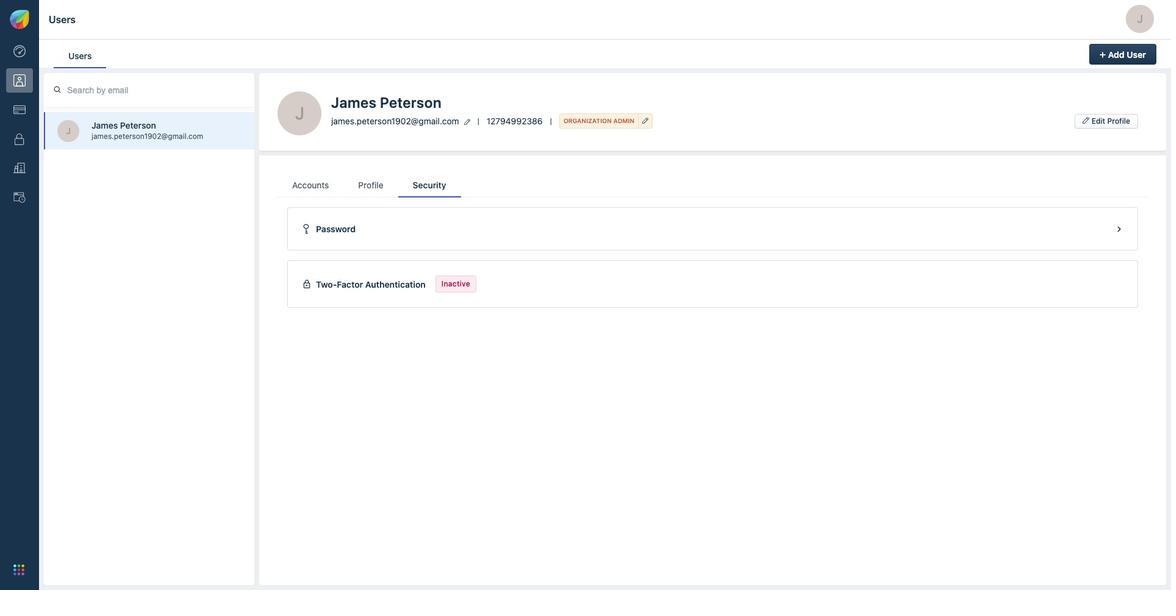 Task type: describe. For each thing, give the bounding box(es) containing it.
security image
[[13, 133, 26, 145]]

2 | from the left
[[550, 117, 552, 126]]

1 | from the left
[[478, 117, 479, 126]]

profile inside button
[[1108, 117, 1131, 126]]

users tab panel
[[44, 73, 1167, 586]]

organization admin
[[564, 117, 635, 124]]

admin
[[614, 117, 635, 124]]

two-factor authentication
[[316, 279, 426, 290]]

0 vertical spatial james.peterson1902@gmail.com
[[331, 116, 459, 126]]

password button
[[287, 207, 1139, 251]]

edit profile button
[[1075, 114, 1139, 128]]

audit logs image
[[13, 192, 26, 204]]

Search by email text field
[[66, 85, 242, 96]]

tab list inside the users tab panel
[[278, 174, 1148, 198]]

add
[[1108, 49, 1125, 59]]

profile inside tab list
[[358, 180, 384, 190]]

james.peterson1902@gmail.com inside highlighted element
[[92, 132, 203, 141]]

authentication
[[365, 279, 426, 290]]

two-
[[316, 279, 337, 290]]

password
[[316, 224, 356, 234]]

highlighted element
[[44, 112, 254, 149]]



Task type: vqa. For each thing, say whether or not it's contained in the screenshot.
tab list in "USERS" tab panel
yes



Task type: locate. For each thing, give the bounding box(es) containing it.
users right 'neo admin center' icon
[[68, 51, 92, 61]]

security
[[413, 180, 446, 190]]

1 horizontal spatial |
[[550, 117, 552, 126]]

peterson for james peterson james.peterson1902@gmail.com
[[120, 120, 156, 131]]

tab list containing accounts
[[278, 174, 1148, 198]]

edit
[[1092, 117, 1106, 126]]

0 horizontal spatial profile
[[358, 180, 384, 190]]

freshworks icon image
[[10, 10, 29, 29]]

add user
[[1108, 49, 1146, 59]]

users right "freshworks icon"
[[49, 14, 76, 25]]

add user button
[[1090, 44, 1157, 64]]

organization
[[564, 117, 612, 124]]

1 horizontal spatial james.peterson1902@gmail.com
[[331, 116, 459, 126]]

james.peterson1902@gmail.com down search by email text field
[[92, 132, 203, 141]]

profile
[[1108, 117, 1131, 126], [358, 180, 384, 190]]

freshworks switcher image
[[13, 565, 24, 576]]

1 vertical spatial profile
[[358, 180, 384, 190]]

accounts
[[292, 180, 329, 190]]

|
[[478, 117, 479, 126], [550, 117, 552, 126]]

0 horizontal spatial james
[[92, 120, 118, 131]]

0 vertical spatial users
[[49, 14, 76, 25]]

0 horizontal spatial |
[[478, 117, 479, 126]]

profile left security
[[358, 180, 384, 190]]

1 vertical spatial james
[[92, 120, 118, 131]]

james
[[331, 94, 377, 111], [92, 120, 118, 131]]

peterson for james peterson
[[380, 94, 442, 111]]

| left 12794992386
[[478, 117, 479, 126]]

james for james peterson james.peterson1902@gmail.com
[[92, 120, 118, 131]]

organization image
[[13, 162, 26, 175]]

peterson inside james peterson james.peterson1902@gmail.com
[[120, 120, 156, 131]]

user
[[1127, 49, 1146, 59]]

1 horizontal spatial profile
[[1108, 117, 1131, 126]]

tab list
[[278, 174, 1148, 198]]

profile picture image
[[1126, 5, 1154, 33]]

james peterson james.peterson1902@gmail.com
[[92, 120, 203, 141]]

my subscriptions image
[[13, 104, 26, 116]]

| right 12794992386
[[550, 117, 552, 126]]

james.peterson1902@gmail.com
[[331, 116, 459, 126], [92, 132, 203, 141]]

factor
[[337, 279, 363, 290]]

users image
[[13, 75, 26, 87]]

0 horizontal spatial peterson
[[120, 120, 156, 131]]

inactive
[[442, 279, 470, 289]]

1 horizontal spatial james
[[331, 94, 377, 111]]

12794992386
[[487, 116, 543, 126]]

0 vertical spatial james
[[331, 94, 377, 111]]

1 vertical spatial users
[[68, 51, 92, 61]]

profile right edit
[[1108, 117, 1131, 126]]

neo admin center image
[[13, 45, 26, 57]]

james peterson
[[331, 94, 442, 111]]

1 vertical spatial james.peterson1902@gmail.com
[[92, 132, 203, 141]]

edit profile
[[1092, 117, 1131, 126]]

1 horizontal spatial peterson
[[380, 94, 442, 111]]

0 vertical spatial profile
[[1108, 117, 1131, 126]]

users
[[49, 14, 76, 25], [68, 51, 92, 61]]

james.peterson1902@gmail.com down james peterson
[[331, 116, 459, 126]]

peterson
[[380, 94, 442, 111], [120, 120, 156, 131]]

0 vertical spatial peterson
[[380, 94, 442, 111]]

james inside james peterson james.peterson1902@gmail.com
[[92, 120, 118, 131]]

james for james peterson
[[331, 94, 377, 111]]

1 vertical spatial peterson
[[120, 120, 156, 131]]

0 horizontal spatial james.peterson1902@gmail.com
[[92, 132, 203, 141]]



